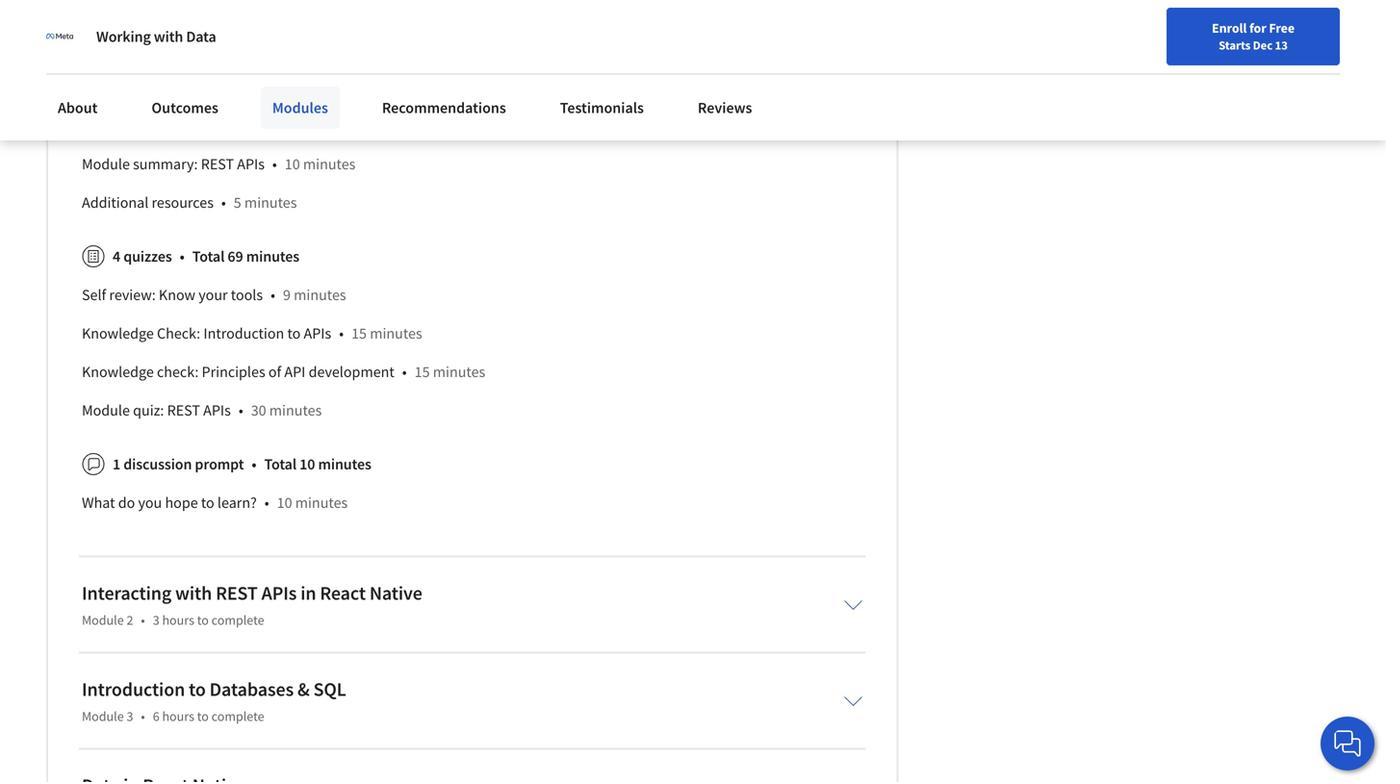 Task type: vqa. For each thing, say whether or not it's contained in the screenshot.
the middle "And"
no



Task type: describe. For each thing, give the bounding box(es) containing it.
versus
[[180, 116, 222, 136]]

&
[[298, 678, 310, 702]]

introduction inside introduction to databases & sql module 3 • 6 hours to complete
[[82, 678, 185, 702]]

9
[[283, 286, 291, 305]]

module inside introduction to databases & sql module 3 • 6 hours to complete
[[82, 709, 124, 726]]

introduction to databases & sql module 3 • 6 hours to complete
[[82, 678, 346, 726]]

api
[[284, 363, 306, 382]]

• up development
[[339, 324, 344, 344]]

2 module from the top
[[82, 401, 130, 421]]

development
[[309, 363, 395, 382]]

hours inside introduction to databases & sql module 3 • 6 hours to complete
[[162, 709, 194, 726]]

recommendations
[[382, 98, 506, 117]]

principles
[[202, 363, 265, 382]]

testimonials
[[560, 98, 644, 117]]

quiz:
[[133, 401, 164, 421]]

authentication versus authorization • 7 minutes
[[82, 116, 395, 136]]

2 vertical spatial 10
[[277, 494, 292, 513]]

with for data
[[154, 27, 183, 46]]

3 inside introduction to databases & sql module 3 • 6 hours to complete
[[127, 709, 133, 726]]

0 vertical spatial know
[[141, 39, 177, 58]]

1 vertical spatial 15
[[415, 363, 430, 382]]

to right hope
[[201, 494, 214, 513]]

quizzes
[[123, 247, 172, 266]]

• inside introduction to databases & sql module 3 • 6 hours to complete
[[141, 709, 145, 726]]

module quiz: rest apis • 30 minutes
[[82, 401, 322, 421]]

dec
[[1254, 38, 1273, 53]]

review:
[[109, 286, 156, 305]]

with for rest
[[175, 582, 212, 606]]

apis for react
[[262, 582, 297, 606]]

apis for 10
[[237, 155, 265, 174]]

0 vertical spatial 10
[[285, 155, 300, 174]]

2
[[127, 612, 133, 630]]

enroll
[[1212, 19, 1247, 37]]

self review: know your tools • 9 minutes
[[82, 286, 346, 305]]

complete inside the interacting with rest apis in react native module 2 • 3 hours to complete
[[212, 612, 264, 630]]

enroll for free starts dec 13
[[1212, 19, 1295, 53]]

check:
[[157, 363, 199, 382]]

what
[[82, 494, 115, 513]]

• inside the interacting with rest apis in react native module 2 • 3 hours to complete
[[141, 612, 145, 630]]

learn?
[[218, 494, 257, 513]]

rest for with
[[216, 582, 258, 606]]

data
[[186, 27, 216, 46]]

7
[[332, 116, 339, 136]]

authorization
[[225, 116, 312, 136]]

to inside the interacting with rest apis in react native module 2 • 3 hours to complete
[[197, 612, 209, 630]]

69
[[228, 247, 243, 266]]

free
[[1270, 19, 1295, 37]]

1 vertical spatial know
[[159, 286, 196, 305]]

• right development
[[402, 363, 407, 382]]

hope
[[165, 494, 198, 513]]

do
[[118, 494, 135, 513]]

2 5 from the top
[[234, 193, 241, 213]]

to left databases
[[189, 678, 206, 702]]

1 module from the top
[[82, 155, 130, 174]]

resources
[[152, 193, 214, 213]]

0 vertical spatial your
[[181, 39, 210, 58]]

1
[[113, 455, 120, 475]]

working with data
[[96, 27, 216, 46]]

additional resources • 5 minutes
[[82, 193, 297, 213]]

1 vertical spatial tools
[[231, 286, 263, 305]]

rest for quiz:
[[167, 401, 200, 421]]

1 5 from the top
[[234, 78, 241, 97]]

testimonials link
[[549, 87, 656, 129]]

what do you hope to learn? • 10 minutes
[[82, 494, 348, 513]]

coursera image
[[23, 16, 145, 46]]



Task type: locate. For each thing, give the bounding box(es) containing it.
total for total 69 minutes
[[192, 247, 225, 266]]

• left the 7 at the top left of the page
[[319, 116, 324, 136]]

total down 30
[[264, 455, 297, 475]]

1 horizontal spatial total
[[264, 455, 297, 475]]

30
[[251, 401, 266, 421]]

1 vertical spatial introduction
[[82, 678, 185, 702]]

know up the check:
[[159, 286, 196, 305]]

total
[[192, 247, 225, 266], [264, 455, 297, 475]]

module up additional
[[82, 155, 130, 174]]

total for total 10 minutes
[[264, 455, 297, 475]]

with right interacting
[[175, 582, 212, 606]]

about link
[[46, 87, 109, 129]]

10
[[285, 155, 300, 174], [300, 455, 315, 475], [277, 494, 292, 513]]

apis down authentication versus authorization • 7 minutes
[[237, 155, 265, 174]]

menu item
[[1019, 19, 1143, 82]]

complete up databases
[[212, 612, 264, 630]]

2 vertical spatial rest
[[216, 582, 258, 606]]

0 vertical spatial 15
[[352, 324, 367, 344]]

2 knowledge from the top
[[82, 363, 154, 382]]

• down module summary: rest apis • 10 minutes
[[221, 193, 226, 213]]

sql
[[314, 678, 346, 702]]

• left the 9
[[271, 286, 275, 305]]

15
[[352, 324, 367, 344], [415, 363, 430, 382]]

5 up authentication versus authorization • 7 minutes
[[234, 78, 241, 97]]

interacting
[[82, 582, 172, 606]]

introduction
[[204, 324, 284, 344], [82, 678, 185, 702]]

1 complete from the top
[[212, 612, 264, 630]]

4
[[113, 247, 120, 266]]

about
[[58, 98, 98, 117]]

module summary: rest apis • 10 minutes
[[82, 155, 356, 174]]

0 horizontal spatial 3
[[127, 709, 133, 726]]

3
[[153, 612, 160, 630], [127, 709, 133, 726]]

hours inside the interacting with rest apis in react native module 2 • 3 hours to complete
[[162, 612, 194, 630]]

tools
[[213, 39, 245, 58], [231, 286, 263, 305]]

3 inside the interacting with rest apis in react native module 2 • 3 hours to complete
[[153, 612, 160, 630]]

0 vertical spatial complete
[[212, 612, 264, 630]]

summary:
[[133, 155, 198, 174]]

with
[[154, 27, 183, 46], [175, 582, 212, 606]]

apis
[[237, 155, 265, 174], [304, 324, 331, 344], [203, 401, 231, 421], [262, 582, 297, 606]]

hours right 6
[[162, 709, 194, 726]]

tools up knowledge check: introduction to apis • 15 minutes
[[231, 286, 263, 305]]

rest right quiz:
[[167, 401, 200, 421]]

• left 6
[[141, 709, 145, 726]]

your down 69
[[199, 286, 228, 305]]

authentication
[[82, 116, 177, 136]]

• total 69 minutes
[[180, 247, 300, 266]]

reviews link
[[687, 87, 764, 129]]

13
[[1276, 38, 1288, 53]]

total left 69
[[192, 247, 225, 266]]

apis left 30
[[203, 401, 231, 421]]

1 vertical spatial with
[[175, 582, 212, 606]]

to right 6
[[197, 709, 209, 726]]

with left data
[[154, 27, 183, 46]]

1 horizontal spatial introduction
[[204, 324, 284, 344]]

module left 6
[[82, 709, 124, 726]]

0 horizontal spatial total
[[192, 247, 225, 266]]

• left 30
[[239, 401, 243, 421]]

rest left in
[[216, 582, 258, 606]]

to up api
[[287, 324, 301, 344]]

working
[[96, 27, 151, 46]]

5 down module summary: rest apis • 10 minutes
[[234, 193, 241, 213]]

minutes
[[245, 78, 297, 97], [342, 116, 395, 136], [303, 155, 356, 174], [245, 193, 297, 213], [246, 247, 300, 266], [294, 286, 346, 305], [370, 324, 422, 344], [433, 363, 486, 382], [269, 401, 322, 421], [318, 455, 372, 475], [295, 494, 348, 513]]

modules link
[[261, 87, 340, 129]]

0 vertical spatial introduction
[[204, 324, 284, 344]]

outcomes
[[152, 98, 219, 117]]

0 vertical spatial 5
[[234, 78, 241, 97]]

know left data
[[141, 39, 177, 58]]

knowledge down review:
[[82, 324, 154, 344]]

apis for 30
[[203, 401, 231, 421]]

•
[[319, 116, 324, 136], [272, 155, 277, 174], [221, 193, 226, 213], [180, 247, 185, 266], [271, 286, 275, 305], [339, 324, 344, 344], [402, 363, 407, 382], [239, 401, 243, 421], [252, 455, 257, 475], [265, 494, 269, 513], [141, 612, 145, 630], [141, 709, 145, 726]]

knowledge up quiz:
[[82, 363, 154, 382]]

to right 2
[[197, 612, 209, 630]]

2 complete from the top
[[212, 709, 264, 726]]

additional
[[82, 193, 149, 213]]

15 up development
[[352, 324, 367, 344]]

check:
[[157, 324, 200, 344]]

rest inside the interacting with rest apis in react native module 2 • 3 hours to complete
[[216, 582, 258, 606]]

0 vertical spatial knowledge
[[82, 324, 154, 344]]

exercise:
[[82, 39, 138, 58]]

module left quiz:
[[82, 401, 130, 421]]

hide info about module content region
[[82, 0, 863, 530]]

reviews
[[698, 98, 753, 117]]

in
[[301, 582, 316, 606]]

1 vertical spatial knowledge
[[82, 363, 154, 382]]

10 down authorization at the left top of page
[[285, 155, 300, 174]]

1 horizontal spatial 15
[[415, 363, 430, 382]]

1 vertical spatial 10
[[300, 455, 315, 475]]

3 module from the top
[[82, 612, 124, 630]]

knowledge check: introduction to apis • 15 minutes
[[82, 324, 422, 344]]

1 discussion prompt
[[113, 455, 244, 475]]

introduction up 6
[[82, 678, 185, 702]]

0 vertical spatial hours
[[162, 612, 194, 630]]

interacting with rest apis in react native module 2 • 3 hours to complete
[[82, 582, 423, 630]]

4 module from the top
[[82, 709, 124, 726]]

knowledge for knowledge check: principles of  api development
[[82, 363, 154, 382]]

0 vertical spatial with
[[154, 27, 183, 46]]

1 knowledge from the top
[[82, 324, 154, 344]]

1 vertical spatial hours
[[162, 709, 194, 726]]

• right 2
[[141, 612, 145, 630]]

prompt
[[195, 455, 244, 475]]

• right quizzes
[[180, 247, 185, 266]]

1 vertical spatial 5
[[234, 193, 241, 213]]

modules
[[272, 98, 328, 117]]

recommendations link
[[371, 87, 518, 129]]

module
[[82, 155, 130, 174], [82, 401, 130, 421], [82, 612, 124, 630], [82, 709, 124, 726]]

5
[[234, 78, 241, 97], [234, 193, 241, 213]]

1 vertical spatial total
[[264, 455, 297, 475]]

complete down databases
[[212, 709, 264, 726]]

1 vertical spatial 3
[[127, 709, 133, 726]]

0 horizontal spatial introduction
[[82, 678, 185, 702]]

4 quizzes
[[113, 247, 172, 266]]

1 vertical spatial rest
[[167, 401, 200, 421]]

1 hours from the top
[[162, 612, 194, 630]]

react
[[320, 582, 366, 606]]

knowledge check: principles of  api development • 15 minutes
[[82, 363, 486, 382]]

hours right 2
[[162, 612, 194, 630]]

hours
[[162, 612, 194, 630], [162, 709, 194, 726]]

know
[[141, 39, 177, 58], [159, 286, 196, 305]]

complete
[[212, 612, 264, 630], [212, 709, 264, 726]]

module left 2
[[82, 612, 124, 630]]

1 vertical spatial your
[[199, 286, 228, 305]]

0 vertical spatial tools
[[213, 39, 245, 58]]

rest
[[201, 155, 234, 174], [167, 401, 200, 421], [216, 582, 258, 606]]

15 right development
[[415, 363, 430, 382]]

knowledge
[[82, 324, 154, 344], [82, 363, 154, 382]]

knowledge for knowledge check: introduction to apis
[[82, 324, 154, 344]]

• right prompt at the bottom left of the page
[[252, 455, 257, 475]]

chat with us image
[[1333, 729, 1364, 760]]

to
[[287, 324, 301, 344], [201, 494, 214, 513], [197, 612, 209, 630], [189, 678, 206, 702], [197, 709, 209, 726]]

2 hours from the top
[[162, 709, 194, 726]]

• total 10 minutes
[[252, 455, 372, 475]]

3 right 2
[[153, 612, 160, 630]]

apis inside the interacting with rest apis in react native module 2 • 3 hours to complete
[[262, 582, 297, 606]]

10 down • total 10 minutes
[[277, 494, 292, 513]]

5 minutes
[[234, 78, 297, 97]]

rest down versus
[[201, 155, 234, 174]]

introduction inside hide info about module content region
[[204, 324, 284, 344]]

introduction up principles
[[204, 324, 284, 344]]

module inside the interacting with rest apis in react native module 2 • 3 hours to complete
[[82, 612, 124, 630]]

0 vertical spatial total
[[192, 247, 225, 266]]

self
[[82, 286, 106, 305]]

your
[[181, 39, 210, 58], [199, 286, 228, 305]]

10 right prompt at the bottom left of the page
[[300, 455, 315, 475]]

starts
[[1219, 38, 1251, 53]]

of
[[269, 363, 281, 382]]

databases
[[210, 678, 294, 702]]

for
[[1250, 19, 1267, 37]]

• right learn? on the left bottom of page
[[265, 494, 269, 513]]

complete inside introduction to databases & sql module 3 • 6 hours to complete
[[212, 709, 264, 726]]

6
[[153, 709, 160, 726]]

3 left 6
[[127, 709, 133, 726]]

tools up 5 minutes
[[213, 39, 245, 58]]

1 vertical spatial complete
[[212, 709, 264, 726]]

discussion
[[123, 455, 192, 475]]

meta image
[[46, 23, 73, 50]]

your up outcomes
[[181, 39, 210, 58]]

0 vertical spatial rest
[[201, 155, 234, 174]]

show notifications image
[[1163, 24, 1186, 47]]

• down authorization at the left top of page
[[272, 155, 277, 174]]

you
[[138, 494, 162, 513]]

rest for summary:
[[201, 155, 234, 174]]

with inside the interacting with rest apis in react native module 2 • 3 hours to complete
[[175, 582, 212, 606]]

apis up api
[[304, 324, 331, 344]]

0 horizontal spatial 15
[[352, 324, 367, 344]]

native
[[370, 582, 423, 606]]

0 vertical spatial 3
[[153, 612, 160, 630]]

outcomes link
[[140, 87, 230, 129]]

apis left in
[[262, 582, 297, 606]]

exercise: know your tools
[[82, 39, 245, 58]]

1 horizontal spatial 3
[[153, 612, 160, 630]]



